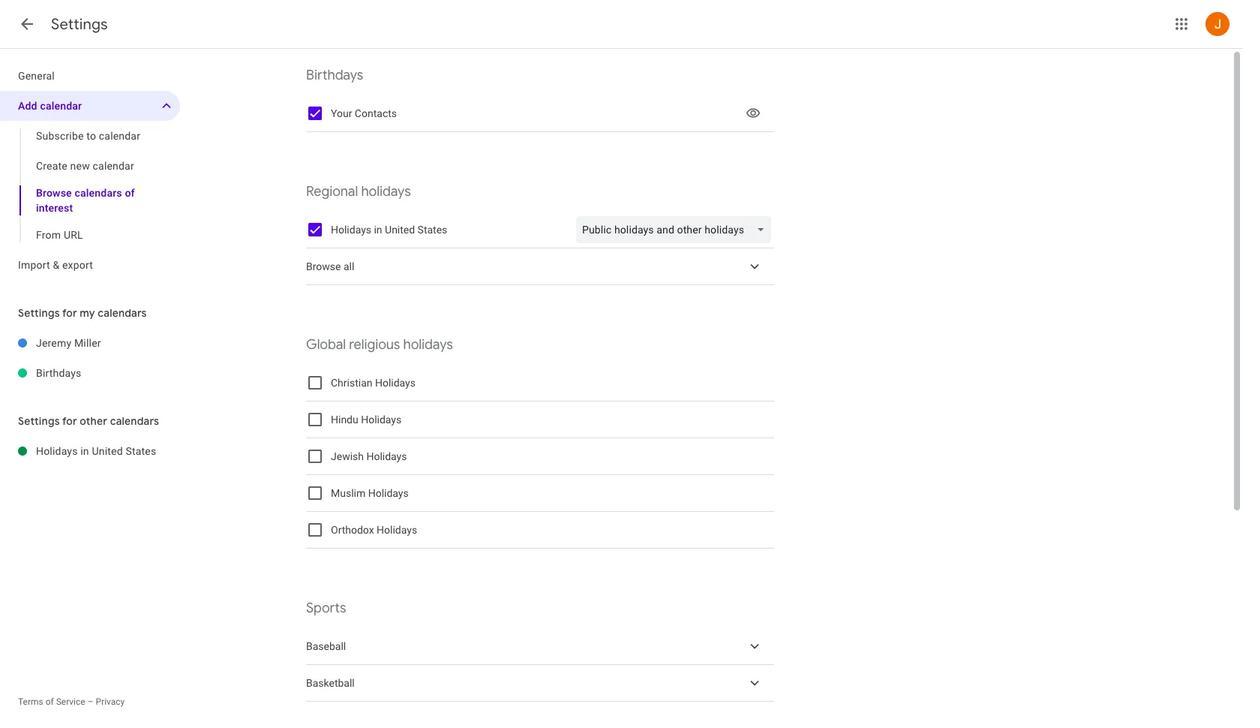 Task type: describe. For each thing, give the bounding box(es) containing it.
miller
[[74, 337, 101, 349]]

holidays up all
[[331, 224, 372, 236]]

all
[[344, 260, 355, 272]]

holidays for christian holidays
[[375, 377, 416, 389]]

baseball tree item
[[306, 628, 775, 665]]

terms of service link
[[18, 697, 85, 707]]

basketball tree item
[[306, 665, 775, 702]]

add calendar
[[18, 100, 82, 112]]

group containing subscribe to calendar
[[0, 121, 180, 250]]

1 vertical spatial holidays
[[404, 336, 453, 354]]

birthdays link
[[36, 358, 180, 388]]

subscribe
[[36, 130, 84, 142]]

settings for settings for my calendars
[[18, 306, 60, 320]]

holidays inside holidays in united states link
[[36, 445, 78, 457]]

create new calendar
[[36, 160, 134, 172]]

privacy link
[[96, 697, 125, 707]]

calendars for other
[[110, 414, 159, 428]]

christian holidays
[[331, 377, 416, 389]]

muslim holidays
[[331, 487, 409, 499]]

regional
[[306, 183, 358, 200]]

to
[[87, 130, 96, 142]]

privacy
[[96, 697, 125, 707]]

other
[[80, 414, 107, 428]]

settings for other calendars
[[18, 414, 159, 428]]

calendar inside the add calendar tree item
[[40, 100, 82, 112]]

1 horizontal spatial holidays in united states
[[331, 224, 448, 236]]

browse for browse calendars of interest
[[36, 187, 72, 199]]

in inside holidays in united states link
[[81, 445, 89, 457]]

birthdays inside tree item
[[36, 367, 81, 379]]

hindu holidays
[[331, 414, 402, 426]]

holidays in united states tree item
[[0, 436, 180, 466]]

calendar for create new calendar
[[93, 160, 134, 172]]

holidays for hindu holidays
[[361, 414, 402, 426]]

my
[[80, 306, 95, 320]]

0 vertical spatial birthdays
[[306, 67, 364, 84]]

from url
[[36, 229, 83, 241]]

settings heading
[[51, 15, 108, 34]]

browse all
[[306, 260, 355, 272]]

religious
[[349, 336, 400, 354]]

hindu
[[331, 414, 359, 426]]

import
[[18, 259, 50, 271]]

create
[[36, 160, 68, 172]]

interest
[[36, 202, 73, 214]]

jewish holidays
[[331, 450, 407, 462]]

new
[[70, 160, 90, 172]]

from
[[36, 229, 61, 241]]

holidays in united states link
[[36, 436, 180, 466]]

go back image
[[18, 15, 36, 33]]



Task type: locate. For each thing, give the bounding box(es) containing it.
0 vertical spatial of
[[125, 187, 135, 199]]

global religious holidays
[[306, 336, 453, 354]]

calendars down create new calendar
[[75, 187, 122, 199]]

0 vertical spatial states
[[418, 224, 448, 236]]

orthodox holidays
[[331, 524, 417, 536]]

browse up interest
[[36, 187, 72, 199]]

tree containing general
[[0, 61, 180, 280]]

terms of service – privacy
[[18, 697, 125, 707]]

in down settings for other calendars
[[81, 445, 89, 457]]

settings for my calendars
[[18, 306, 147, 320]]

&
[[53, 259, 60, 271]]

subscribe to calendar
[[36, 130, 140, 142]]

0 horizontal spatial of
[[46, 697, 54, 707]]

sports
[[306, 600, 346, 617]]

holidays
[[331, 224, 372, 236], [375, 377, 416, 389], [361, 414, 402, 426], [36, 445, 78, 457], [367, 450, 407, 462], [368, 487, 409, 499], [377, 524, 417, 536]]

url
[[64, 229, 83, 241]]

united down other
[[92, 445, 123, 457]]

1 vertical spatial of
[[46, 697, 54, 707]]

united inside tree item
[[92, 445, 123, 457]]

settings left other
[[18, 414, 60, 428]]

holidays for jewish holidays
[[367, 450, 407, 462]]

in down regional holidays at the left
[[374, 224, 383, 236]]

holidays down settings for other calendars
[[36, 445, 78, 457]]

for left other
[[62, 414, 77, 428]]

browse all tree item
[[306, 248, 775, 285]]

settings for settings
[[51, 15, 108, 34]]

your
[[331, 107, 352, 119]]

united down regional holidays at the left
[[385, 224, 415, 236]]

for
[[62, 306, 77, 320], [62, 414, 77, 428]]

general
[[18, 70, 55, 82]]

jeremy miller
[[36, 337, 101, 349]]

for for other
[[62, 414, 77, 428]]

2 vertical spatial settings
[[18, 414, 60, 428]]

baseball
[[306, 640, 346, 652]]

browse left all
[[306, 260, 341, 272]]

0 vertical spatial holidays
[[361, 183, 411, 200]]

browse calendars of interest
[[36, 187, 135, 214]]

your contacts
[[331, 107, 397, 119]]

calendar
[[40, 100, 82, 112], [99, 130, 140, 142], [93, 160, 134, 172]]

calendar for subscribe to calendar
[[99, 130, 140, 142]]

1 vertical spatial browse
[[306, 260, 341, 272]]

orthodox
[[331, 524, 374, 536]]

1 vertical spatial for
[[62, 414, 77, 428]]

of down create new calendar
[[125, 187, 135, 199]]

settings
[[51, 15, 108, 34], [18, 306, 60, 320], [18, 414, 60, 428]]

holidays right "orthodox"
[[377, 524, 417, 536]]

group
[[0, 121, 180, 250]]

birthdays down jeremy on the left of the page
[[36, 367, 81, 379]]

united
[[385, 224, 415, 236], [92, 445, 123, 457]]

1 vertical spatial calendar
[[99, 130, 140, 142]]

jeremy miller tree item
[[0, 328, 180, 358]]

2 vertical spatial calendar
[[93, 160, 134, 172]]

1 horizontal spatial united
[[385, 224, 415, 236]]

add
[[18, 100, 37, 112]]

muslim
[[331, 487, 366, 499]]

1 vertical spatial settings
[[18, 306, 60, 320]]

holidays right regional
[[361, 183, 411, 200]]

tree item
[[306, 702, 775, 713]]

1 vertical spatial calendars
[[98, 306, 147, 320]]

holidays for muslim holidays
[[368, 487, 409, 499]]

holidays right jewish
[[367, 450, 407, 462]]

1 horizontal spatial states
[[418, 224, 448, 236]]

0 horizontal spatial in
[[81, 445, 89, 457]]

calendars inside browse calendars of interest
[[75, 187, 122, 199]]

1 horizontal spatial birthdays
[[306, 67, 364, 84]]

0 horizontal spatial holidays in united states
[[36, 445, 156, 457]]

export
[[62, 259, 93, 271]]

calendar up "subscribe"
[[40, 100, 82, 112]]

1 vertical spatial united
[[92, 445, 123, 457]]

1 horizontal spatial browse
[[306, 260, 341, 272]]

contacts
[[355, 107, 397, 119]]

calendar right new at top
[[93, 160, 134, 172]]

import & export
[[18, 259, 93, 271]]

1 horizontal spatial in
[[374, 224, 383, 236]]

holidays in united states down other
[[36, 445, 156, 457]]

0 vertical spatial calendar
[[40, 100, 82, 112]]

holidays right hindu
[[361, 414, 402, 426]]

calendar right to on the left of page
[[99, 130, 140, 142]]

calendars for my
[[98, 306, 147, 320]]

browse inside browse calendars of interest
[[36, 187, 72, 199]]

0 horizontal spatial browse
[[36, 187, 72, 199]]

settings for settings for other calendars
[[18, 414, 60, 428]]

0 vertical spatial for
[[62, 306, 77, 320]]

regional holidays
[[306, 183, 411, 200]]

birthdays tree item
[[0, 358, 180, 388]]

0 vertical spatial united
[[385, 224, 415, 236]]

states
[[418, 224, 448, 236], [126, 445, 156, 457]]

birthdays
[[306, 67, 364, 84], [36, 367, 81, 379]]

of
[[125, 187, 135, 199], [46, 697, 54, 707]]

holidays down the global religious holidays
[[375, 377, 416, 389]]

0 vertical spatial settings
[[51, 15, 108, 34]]

global
[[306, 336, 346, 354]]

1 vertical spatial in
[[81, 445, 89, 457]]

1 for from the top
[[62, 306, 77, 320]]

terms
[[18, 697, 43, 707]]

2 vertical spatial calendars
[[110, 414, 159, 428]]

states inside tree item
[[126, 445, 156, 457]]

basketball
[[306, 677, 355, 689]]

holidays in united states inside holidays in united states link
[[36, 445, 156, 457]]

for left my
[[62, 306, 77, 320]]

browse
[[36, 187, 72, 199], [306, 260, 341, 272]]

0 vertical spatial calendars
[[75, 187, 122, 199]]

settings right go back image
[[51, 15, 108, 34]]

0 horizontal spatial states
[[126, 445, 156, 457]]

service
[[56, 697, 85, 707]]

holidays
[[361, 183, 411, 200], [404, 336, 453, 354]]

0 horizontal spatial united
[[92, 445, 123, 457]]

holidays for orthodox holidays
[[377, 524, 417, 536]]

settings for my calendars tree
[[0, 328, 180, 388]]

1 vertical spatial holidays in united states
[[36, 445, 156, 457]]

0 vertical spatial in
[[374, 224, 383, 236]]

calendars right my
[[98, 306, 147, 320]]

in
[[374, 224, 383, 236], [81, 445, 89, 457]]

1 vertical spatial birthdays
[[36, 367, 81, 379]]

add calendar tree item
[[0, 91, 180, 121]]

settings up jeremy on the left of the page
[[18, 306, 60, 320]]

calendars up holidays in united states link
[[110, 414, 159, 428]]

1 horizontal spatial of
[[125, 187, 135, 199]]

tree
[[0, 61, 180, 280]]

1 vertical spatial states
[[126, 445, 156, 457]]

calendars
[[75, 187, 122, 199], [98, 306, 147, 320], [110, 414, 159, 428]]

holidays in united states down regional holidays at the left
[[331, 224, 448, 236]]

holidays right religious
[[404, 336, 453, 354]]

of right terms
[[46, 697, 54, 707]]

0 horizontal spatial birthdays
[[36, 367, 81, 379]]

jewish
[[331, 450, 364, 462]]

2 for from the top
[[62, 414, 77, 428]]

jeremy
[[36, 337, 72, 349]]

0 vertical spatial browse
[[36, 187, 72, 199]]

for for my
[[62, 306, 77, 320]]

holidays in united states
[[331, 224, 448, 236], [36, 445, 156, 457]]

None field
[[577, 216, 778, 243]]

browse for browse all
[[306, 260, 341, 272]]

holidays up orthodox holidays at the left of the page
[[368, 487, 409, 499]]

christian
[[331, 377, 373, 389]]

0 vertical spatial holidays in united states
[[331, 224, 448, 236]]

of inside browse calendars of interest
[[125, 187, 135, 199]]

–
[[88, 697, 93, 707]]

birthdays up your
[[306, 67, 364, 84]]

browse inside tree item
[[306, 260, 341, 272]]



Task type: vqa. For each thing, say whether or not it's contained in the screenshot.
Orthodox Holidays
yes



